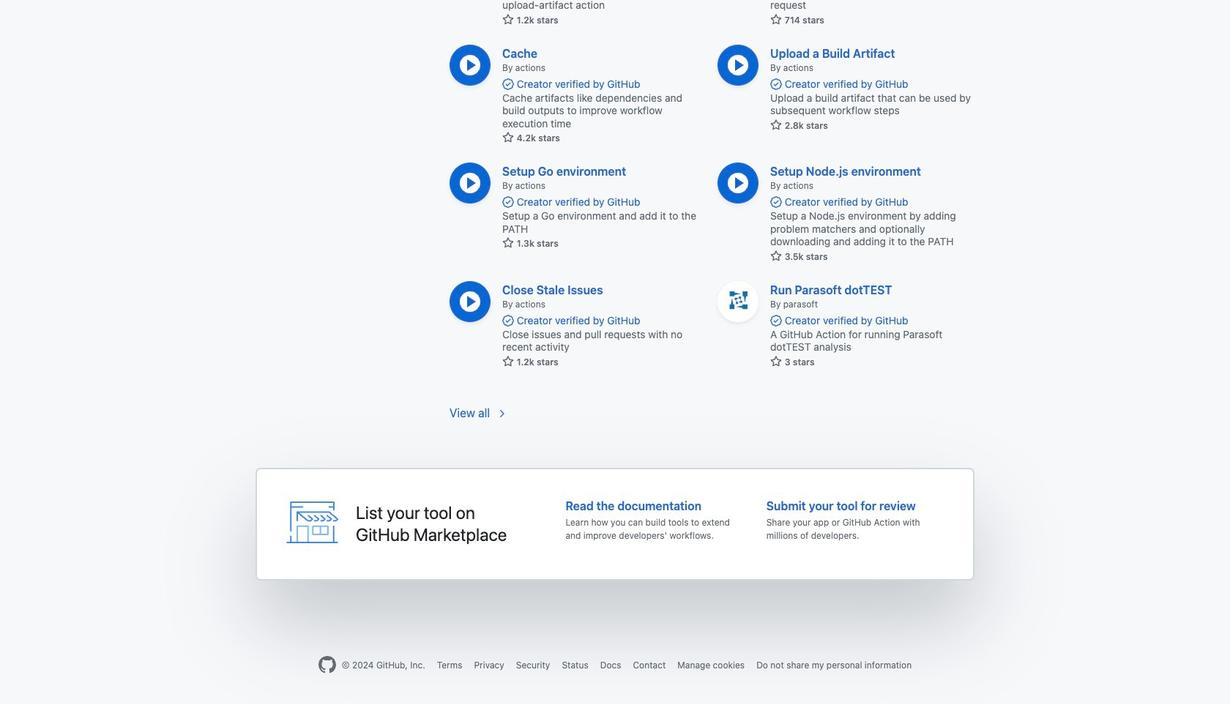 Task type: vqa. For each thing, say whether or not it's contained in the screenshot.
"list"
no



Task type: locate. For each thing, give the bounding box(es) containing it.
0 vertical spatial verified image
[[770, 78, 782, 90]]

2 vertical spatial verified image
[[502, 314, 514, 326]]

verified image
[[770, 78, 782, 90], [502, 196, 514, 208], [502, 314, 514, 326]]

verified image
[[502, 78, 514, 90], [770, 196, 782, 208], [770, 314, 782, 326]]

star image
[[502, 14, 514, 25], [770, 14, 782, 25], [770, 119, 782, 131], [502, 132, 514, 144], [502, 237, 514, 249], [770, 250, 782, 262], [502, 355, 514, 367], [770, 355, 782, 367]]

1 vertical spatial verified image
[[502, 196, 514, 208]]

1 vertical spatial verified image
[[770, 196, 782, 208]]



Task type: describe. For each thing, give the bounding box(es) containing it.
0 vertical spatial verified image
[[502, 78, 514, 90]]

view all actions listings image
[[496, 407, 508, 419]]

2 vertical spatial verified image
[[770, 314, 782, 326]]

homepage image
[[318, 656, 336, 673]]



